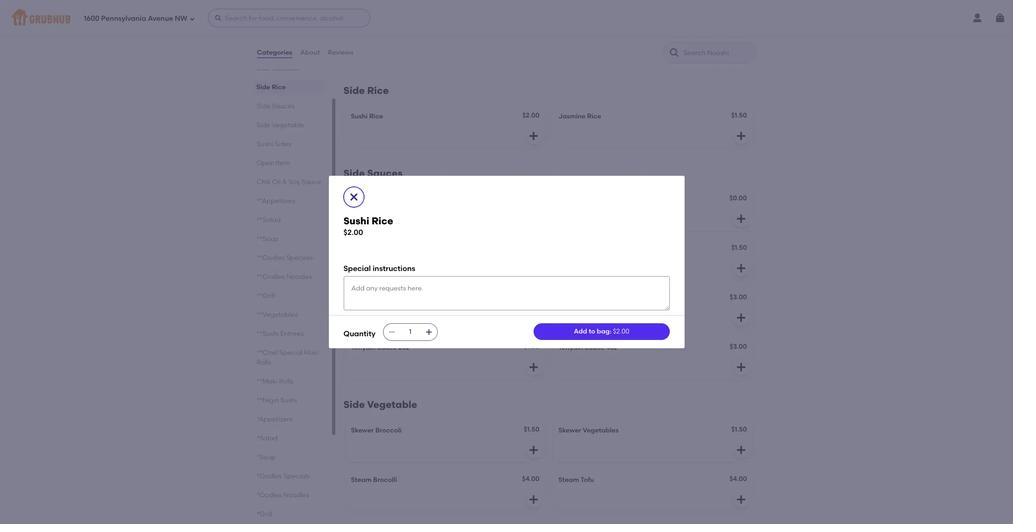Task type: locate. For each thing, give the bounding box(es) containing it.
soy up sushi rice $2.00
[[351, 196, 362, 204]]

Search Nooshi search field
[[683, 49, 753, 57]]

**chef special maki rolls tab
[[256, 348, 321, 368]]

1 teriyaki from the left
[[351, 344, 376, 352]]

*oodles down *soup
[[256, 473, 282, 481]]

0 vertical spatial $3.00
[[730, 294, 747, 302]]

0 horizontal spatial vegetable
[[272, 121, 304, 129]]

about
[[300, 49, 320, 56]]

1 vertical spatial rolls
[[279, 378, 293, 386]]

side rice
[[256, 83, 286, 91], [344, 85, 389, 97]]

specials up "**oodles noodles" tab
[[286, 254, 312, 262]]

0 vertical spatial special
[[344, 265, 371, 273]]

teriyaki down quantity
[[351, 344, 376, 352]]

1 vertical spatial oil
[[380, 295, 389, 303]]

sauce down to
[[585, 344, 605, 352]]

0 vertical spatial side vegetable
[[256, 121, 304, 129]]

vegetable down side sauces tab
[[272, 121, 304, 129]]

1 vertical spatial *oodles
[[256, 492, 282, 500]]

chili
[[256, 178, 270, 186], [364, 295, 378, 303]]

soy inside button
[[351, 196, 362, 204]]

0 vertical spatial oil
[[272, 178, 280, 186]]

0 vertical spatial chili
[[256, 178, 270, 186]]

oil left the 16oz
[[380, 295, 389, 303]]

chili inside tab
[[256, 178, 270, 186]]

steam left brocolli
[[351, 477, 372, 485]]

steam brocolli
[[351, 477, 397, 485]]

$3.00 inside button
[[730, 294, 747, 302]]

*salad
[[256, 435, 278, 443]]

0 vertical spatial specials
[[286, 254, 312, 262]]

1 *oodles from the top
[[256, 473, 282, 481]]

**soup tab
[[256, 234, 321, 244]]

ramen
[[558, 30, 581, 38]]

rolls
[[256, 359, 271, 367], [279, 378, 293, 386]]

**oodles down "**soup"
[[256, 254, 285, 262]]

sauce for teriyaki sauce 2oz
[[377, 344, 397, 352]]

1 horizontal spatial side vegetable
[[344, 399, 417, 411]]

1 skewer from the left
[[351, 427, 374, 435]]

1 horizontal spatial side rice
[[344, 85, 389, 97]]

*oodles specials tab
[[256, 472, 321, 482]]

1 vertical spatial $3.00
[[730, 343, 747, 351]]

1 vertical spatial soy
[[351, 196, 362, 204]]

$0.00
[[730, 195, 747, 203]]

0 horizontal spatial special
[[279, 349, 302, 357]]

*oodles noodles tab
[[256, 491, 321, 501]]

0 vertical spatial *oodles
[[256, 473, 282, 481]]

add
[[574, 328, 587, 336]]

specials inside tab
[[283, 473, 309, 481]]

1 horizontal spatial vegetable
[[367, 399, 417, 411]]

0 horizontal spatial teriyaki
[[351, 344, 376, 352]]

0 vertical spatial vegetable
[[272, 121, 304, 129]]

sauce
[[301, 178, 321, 186], [364, 196, 384, 204], [377, 344, 397, 352], [585, 344, 605, 352]]

specials for *oodles specials
[[283, 473, 309, 481]]

sauces
[[272, 102, 294, 110], [367, 168, 403, 179]]

oil inside button
[[380, 295, 389, 303]]

vegetable
[[272, 121, 304, 129], [367, 399, 417, 411]]

**oodles
[[256, 254, 285, 262], [256, 273, 285, 281]]

1 horizontal spatial chili
[[364, 295, 378, 303]]

sauces up the soy sauce
[[367, 168, 403, 179]]

side sauces up the soy sauce
[[344, 168, 403, 179]]

teriyaki
[[351, 344, 376, 352], [558, 344, 583, 352]]

instructions
[[373, 265, 415, 273]]

*oodles inside tab
[[256, 492, 282, 500]]

2 skewer from the left
[[558, 427, 581, 435]]

side vegetable up skewer broccoli
[[344, 399, 417, 411]]

1 horizontal spatial $2.00
[[522, 112, 539, 120]]

0 horizontal spatial oil
[[272, 178, 280, 186]]

rolls down **chef
[[256, 359, 271, 367]]

0 horizontal spatial side vegetable
[[256, 121, 304, 129]]

chili inside button
[[364, 295, 378, 303]]

1 steam from the left
[[351, 477, 372, 485]]

**chef special maki rolls
[[256, 349, 319, 367]]

side rice up sushi rice
[[344, 85, 389, 97]]

$3.00
[[730, 294, 747, 302], [730, 343, 747, 351]]

side up the soy sauce
[[344, 168, 365, 179]]

reviews
[[328, 49, 354, 56]]

maki
[[304, 349, 319, 357]]

noodles for *oodles noodles
[[283, 492, 309, 500]]

soy
[[288, 178, 300, 186], [351, 196, 362, 204]]

side
[[256, 64, 270, 72], [256, 83, 270, 91], [344, 85, 365, 97], [256, 102, 270, 110], [256, 121, 270, 129], [344, 168, 365, 179], [344, 399, 365, 411]]

noodles up **grill tab at the bottom left of page
[[286, 273, 312, 281]]

1 vertical spatial sauces
[[367, 168, 403, 179]]

sauce inside soy sauce button
[[364, 196, 384, 204]]

oil
[[272, 178, 280, 186], [380, 295, 389, 303]]

0 horizontal spatial rolls
[[256, 359, 271, 367]]

$2.00 left the jasmine
[[522, 112, 539, 120]]

steam left tofu
[[558, 477, 579, 485]]

specials for **oodles specials
[[286, 254, 312, 262]]

*appetizers tab
[[256, 415, 321, 425]]

4oz
[[606, 344, 617, 352]]

skewer vegetables
[[558, 427, 619, 435]]

sushi inside sushi rice $2.00
[[344, 215, 369, 227]]

special
[[344, 265, 371, 273], [279, 349, 302, 357]]

2 *oodles from the top
[[256, 492, 282, 500]]

tofu
[[581, 477, 594, 485]]

1 vertical spatial specials
[[283, 473, 309, 481]]

side down the categories on the left
[[256, 64, 270, 72]]

*soup tab
[[256, 453, 321, 463]]

noodles right ramen on the top right
[[583, 30, 609, 38]]

teriyaki down add
[[558, 344, 583, 352]]

**oodles up '**grill'
[[256, 273, 285, 281]]

soy right "&"
[[288, 178, 300, 186]]

*oodles
[[256, 473, 282, 481], [256, 492, 282, 500]]

1 vertical spatial side sauces
[[344, 168, 403, 179]]

**vegetables tab
[[256, 310, 321, 320]]

1 horizontal spatial soy
[[351, 196, 362, 204]]

$2.00 down the soy sauce
[[344, 228, 363, 237]]

special up hot
[[344, 265, 371, 273]]

teriyaki sauce 4oz
[[558, 344, 617, 352]]

2 **oodles from the top
[[256, 273, 285, 281]]

oil left "&"
[[272, 178, 280, 186]]

*oodles specials
[[256, 473, 309, 481]]

$2.00
[[522, 112, 539, 120], [344, 228, 363, 237], [613, 328, 630, 336]]

0 horizontal spatial chili
[[256, 178, 270, 186]]

sauce right "&"
[[301, 178, 321, 186]]

*soup
[[256, 454, 275, 462]]

oil inside tab
[[272, 178, 280, 186]]

svg image
[[995, 13, 1006, 24], [214, 14, 222, 22], [189, 16, 195, 22], [528, 131, 539, 142], [735, 131, 747, 142], [528, 313, 539, 324], [425, 329, 433, 336], [528, 362, 539, 374], [528, 445, 539, 456]]

1 **oodles from the top
[[256, 254, 285, 262]]

hot chili oil 16oz button
[[345, 289, 545, 330]]

2 horizontal spatial $2.00
[[613, 328, 630, 336]]

1 vertical spatial $2.00
[[344, 228, 363, 237]]

pennsylvania
[[101, 14, 146, 23]]

1 vertical spatial chili
[[364, 295, 378, 303]]

open
[[256, 159, 274, 167]]

sushi for sushi rice $2.00
[[344, 215, 369, 227]]

sauce left 2oz
[[377, 344, 397, 352]]

1 horizontal spatial rolls
[[279, 378, 293, 386]]

sushi rice $2.00
[[344, 215, 393, 237]]

**sushi entrees tab
[[256, 329, 321, 339]]

1 vertical spatial side vegetable
[[344, 399, 417, 411]]

*oodles for *oodles specials
[[256, 473, 282, 481]]

svg image
[[348, 192, 359, 203], [735, 214, 747, 225], [735, 263, 747, 274], [735, 313, 747, 324], [388, 329, 395, 336], [735, 362, 747, 374], [735, 445, 747, 456], [528, 495, 539, 506], [735, 495, 747, 506]]

1 $3.00 from the top
[[730, 294, 747, 302]]

*oodles up '*grill'
[[256, 492, 282, 500]]

$2.00 right bag:
[[613, 328, 630, 336]]

1 vertical spatial **oodles
[[256, 273, 285, 281]]

noodles down *oodles specials tab
[[283, 492, 309, 500]]

1 horizontal spatial oil
[[380, 295, 389, 303]]

skewer for skewer broccoli
[[351, 427, 374, 435]]

0 vertical spatial side sauces
[[256, 102, 294, 110]]

side vegetable
[[256, 121, 304, 129], [344, 399, 417, 411]]

hot chili oil 16oz
[[351, 295, 404, 303]]

sushi
[[351, 113, 368, 121], [256, 140, 273, 148], [344, 215, 369, 227], [280, 397, 297, 405]]

0 horizontal spatial skewer
[[351, 427, 374, 435]]

0 vertical spatial soy
[[288, 178, 300, 186]]

steam for steam brocolli
[[351, 477, 372, 485]]

$2.00 inside sushi rice $2.00
[[344, 228, 363, 237]]

0 horizontal spatial side rice
[[256, 83, 286, 91]]

to
[[589, 328, 595, 336]]

0 vertical spatial sauces
[[272, 102, 294, 110]]

0 horizontal spatial $2.00
[[344, 228, 363, 237]]

1 vertical spatial vegetable
[[367, 399, 417, 411]]

open item tab
[[256, 158, 321, 168]]

2 steam from the left
[[558, 477, 579, 485]]

1 horizontal spatial side sauces
[[344, 168, 403, 179]]

skewer left vegetables
[[558, 427, 581, 435]]

noodles
[[583, 30, 609, 38], [272, 64, 297, 72], [286, 273, 312, 281], [283, 492, 309, 500]]

vegetables
[[583, 427, 619, 435]]

vegetable up broccoli
[[367, 399, 417, 411]]

$1.50
[[731, 112, 747, 120], [731, 244, 747, 252], [524, 343, 539, 351], [524, 426, 539, 434], [731, 426, 747, 434]]

**grill tab
[[256, 291, 321, 301]]

2 $3.00 from the top
[[730, 343, 747, 351]]

**nigiri sushi tab
[[256, 396, 321, 406]]

noodles down the categories on the left
[[272, 64, 297, 72]]

**sushi
[[256, 330, 279, 338]]

rice noodle
[[351, 30, 390, 38]]

$3.00 for teriyaki sauce 2oz
[[730, 343, 747, 351]]

$4.00 for rice noodle
[[522, 29, 539, 37]]

steam tofu
[[558, 477, 594, 485]]

rice
[[351, 30, 365, 38], [272, 83, 286, 91], [367, 85, 389, 97], [369, 113, 383, 121], [587, 113, 601, 121], [372, 215, 393, 227]]

specials inside tab
[[286, 254, 312, 262]]

specials
[[286, 254, 312, 262], [283, 473, 309, 481]]

rolls right **maki
[[279, 378, 293, 386]]

0 vertical spatial **oodles
[[256, 254, 285, 262]]

specials up *oodles noodles tab
[[283, 473, 309, 481]]

noodle
[[366, 30, 390, 38]]

0 vertical spatial rolls
[[256, 359, 271, 367]]

*appetizers
[[256, 416, 292, 424]]

skewer broccoli
[[351, 427, 402, 435]]

0 horizontal spatial soy
[[288, 178, 300, 186]]

sauces up the side vegetable tab
[[272, 102, 294, 110]]

skewer
[[351, 427, 374, 435], [558, 427, 581, 435]]

$1.50 for teriyaki sauce 2oz
[[524, 343, 539, 351]]

1 horizontal spatial skewer
[[558, 427, 581, 435]]

$1.50 for skewer vegetables
[[731, 426, 747, 434]]

0 horizontal spatial steam
[[351, 477, 372, 485]]

side vegetable up sides
[[256, 121, 304, 129]]

1 vertical spatial special
[[279, 349, 302, 357]]

&
[[282, 178, 287, 186]]

**oodles noodles
[[256, 273, 312, 281]]

side vegetable tab
[[256, 120, 321, 130]]

teriyaki for teriyaki sauce 4oz
[[558, 344, 583, 352]]

search icon image
[[669, 47, 680, 58]]

side sauces up the side vegetable tab
[[256, 102, 294, 110]]

*oodles inside tab
[[256, 473, 282, 481]]

**oodles specials tab
[[256, 253, 321, 263]]

steam
[[351, 477, 372, 485], [558, 477, 579, 485]]

side vegetable inside tab
[[256, 121, 304, 129]]

**oodles specials
[[256, 254, 312, 262]]

2 teriyaki from the left
[[558, 344, 583, 352]]

teriyaki for teriyaki sauce 2oz
[[351, 344, 376, 352]]

chili right hot
[[364, 295, 378, 303]]

special down 'entrees'
[[279, 349, 302, 357]]

entrees
[[280, 330, 304, 338]]

0 horizontal spatial side sauces
[[256, 102, 294, 110]]

*salad tab
[[256, 434, 321, 444]]

skewer left broccoli
[[351, 427, 374, 435]]

jasmine
[[558, 113, 586, 121]]

chili down "open"
[[256, 178, 270, 186]]

**sushi entrees
[[256, 330, 304, 338]]

0 horizontal spatial sauces
[[272, 102, 294, 110]]

$4.00
[[522, 29, 539, 37], [522, 476, 539, 484], [730, 476, 747, 484]]

1 horizontal spatial steam
[[558, 477, 579, 485]]

sauce up sushi rice $2.00
[[364, 196, 384, 204]]

soy inside tab
[[288, 178, 300, 186]]

teriyaki sauce 2oz
[[351, 344, 409, 352]]

side rice down side noodles
[[256, 83, 286, 91]]

side sauces
[[256, 102, 294, 110], [344, 168, 403, 179]]

reviews button
[[327, 36, 354, 69]]

side up the side vegetable tab
[[256, 102, 270, 110]]

$1.50 for jasmine rice
[[731, 112, 747, 120]]

$1.50 button
[[553, 239, 753, 281]]

Input item quantity number field
[[400, 324, 421, 341]]

1 horizontal spatial teriyaki
[[558, 344, 583, 352]]

*grill tab
[[256, 510, 321, 520]]

0 vertical spatial $2.00
[[522, 112, 539, 120]]



Task type: describe. For each thing, give the bounding box(es) containing it.
side rice inside tab
[[256, 83, 286, 91]]

$4.50
[[730, 29, 747, 37]]

side noodles tab
[[256, 63, 321, 73]]

**oodles for **oodles noodles
[[256, 273, 285, 281]]

1600
[[84, 14, 99, 23]]

rolls inside tab
[[279, 378, 293, 386]]

*oodles noodles
[[256, 492, 309, 500]]

about button
[[300, 36, 320, 69]]

*grill
[[256, 511, 272, 519]]

sushi sides tab
[[256, 139, 321, 149]]

**soup
[[256, 235, 278, 243]]

$3.00 for hot chili oil 16oz
[[730, 294, 747, 302]]

add to bag: $2.00
[[574, 328, 630, 336]]

*oodles for *oodles noodles
[[256, 492, 282, 500]]

**maki rolls tab
[[256, 377, 321, 387]]

**salad tab
[[256, 215, 321, 225]]

1 horizontal spatial sauces
[[367, 168, 403, 179]]

categories
[[257, 49, 292, 56]]

item
[[276, 159, 290, 167]]

broccoli
[[375, 427, 402, 435]]

sushi sides
[[256, 140, 291, 148]]

bag:
[[597, 328, 611, 336]]

**appetizers
[[256, 197, 295, 205]]

special instructions
[[344, 265, 415, 273]]

avenue
[[148, 14, 173, 23]]

main navigation navigation
[[0, 0, 1013, 36]]

chili oil & soy sauce tab
[[256, 177, 321, 187]]

jasmine rice
[[558, 113, 601, 121]]

chili oil & soy sauce
[[256, 178, 321, 186]]

$4.00 for steam tofu
[[730, 476, 747, 484]]

$1.50 for skewer broccoli
[[524, 426, 539, 434]]

soy sauce button
[[345, 190, 545, 231]]

sauce for teriyaki sauce 4oz
[[585, 344, 605, 352]]

$1.50 inside button
[[731, 244, 747, 252]]

**chef
[[256, 349, 278, 357]]

hot
[[351, 295, 362, 303]]

$0.00 button
[[553, 190, 753, 231]]

special inside **chef special maki rolls
[[279, 349, 302, 357]]

soy sauce
[[351, 196, 384, 204]]

**nigiri
[[256, 397, 279, 405]]

sushi for sushi rice
[[351, 113, 368, 121]]

1600 pennsylvania avenue nw
[[84, 14, 187, 23]]

side up sushi rice
[[344, 85, 365, 97]]

2 vertical spatial $2.00
[[613, 328, 630, 336]]

rice inside sushi rice $2.00
[[372, 215, 393, 227]]

16oz
[[390, 295, 404, 303]]

rolls inside **chef special maki rolls
[[256, 359, 271, 367]]

vegetable inside tab
[[272, 121, 304, 129]]

nw
[[175, 14, 187, 23]]

side noodles
[[256, 64, 297, 72]]

noodles for ramen noodles
[[583, 30, 609, 38]]

**maki
[[256, 378, 277, 386]]

noodles for side noodles
[[272, 64, 297, 72]]

noodles for **oodles noodles
[[286, 273, 312, 281]]

sushi for sushi sides
[[256, 140, 273, 148]]

categories button
[[256, 36, 293, 69]]

brocolli
[[373, 477, 397, 485]]

rice inside side rice tab
[[272, 83, 286, 91]]

**nigiri sushi
[[256, 397, 297, 405]]

side sauces tab
[[256, 101, 321, 111]]

2oz
[[399, 344, 409, 352]]

sauces inside tab
[[272, 102, 294, 110]]

**maki rolls
[[256, 378, 293, 386]]

sides
[[274, 140, 291, 148]]

$4.00 for steam brocolli
[[522, 476, 539, 484]]

quantity
[[344, 330, 376, 339]]

side sauces inside tab
[[256, 102, 294, 110]]

open item
[[256, 159, 290, 167]]

**oodles for **oodles specials
[[256, 254, 285, 262]]

1 horizontal spatial special
[[344, 265, 371, 273]]

side rice tab
[[256, 82, 321, 92]]

sushi rice
[[351, 113, 383, 121]]

**vegetables
[[256, 311, 298, 319]]

side down side noodles
[[256, 83, 270, 91]]

skewer for skewer vegetables
[[558, 427, 581, 435]]

**salad
[[256, 216, 281, 224]]

**grill
[[256, 292, 275, 300]]

side up skewer broccoli
[[344, 399, 365, 411]]

Special instructions text field
[[344, 276, 670, 311]]

side up sushi sides
[[256, 121, 270, 129]]

sauce inside chili oil & soy sauce tab
[[301, 178, 321, 186]]

**appetizers tab
[[256, 196, 321, 206]]

steam for steam tofu
[[558, 477, 579, 485]]

sauce for soy sauce
[[364, 196, 384, 204]]

$3.00 button
[[553, 289, 753, 330]]

**oodles noodles tab
[[256, 272, 321, 282]]

ramen noodles
[[558, 30, 609, 38]]



Task type: vqa. For each thing, say whether or not it's contained in the screenshot.
the leftmost Steam
yes



